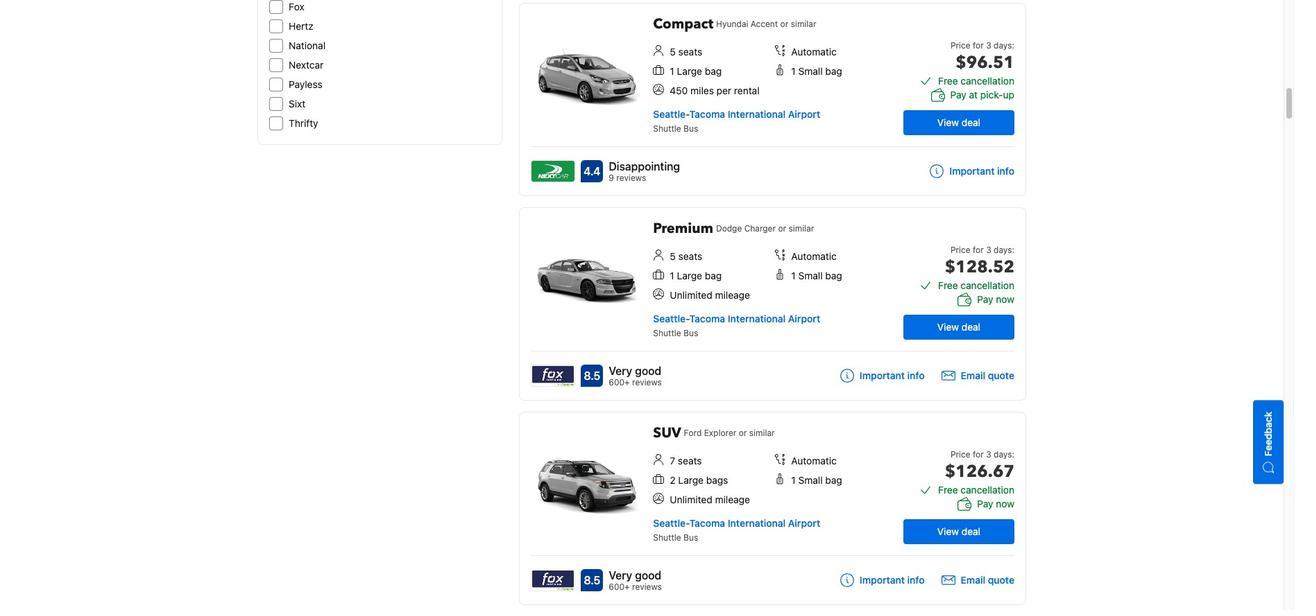Task type: locate. For each thing, give the bounding box(es) containing it.
unlimited down 2 large bags
[[670, 494, 713, 506]]

days: up $96.51
[[994, 40, 1015, 51]]

mileage
[[715, 289, 750, 301], [715, 494, 750, 506]]

mileage down bags
[[715, 494, 750, 506]]

quote
[[988, 370, 1015, 382], [988, 575, 1015, 587]]

email quote button
[[942, 369, 1015, 383], [942, 574, 1015, 588]]

1 unlimited mileage from the top
[[670, 289, 750, 301]]

free cancellation down '$126.67'
[[939, 485, 1015, 496]]

days: inside price for 3 days: $126.67
[[994, 450, 1015, 460]]

important info
[[950, 165, 1015, 177], [860, 370, 925, 382], [860, 575, 925, 587]]

1 5 from the top
[[670, 46, 676, 58]]

for for $126.67
[[973, 450, 984, 460]]

1 customer rating 8.5 very good element from the top
[[609, 363, 662, 380]]

very for $128.52
[[609, 365, 632, 378]]

view deal button
[[904, 110, 1015, 135], [904, 315, 1015, 340], [904, 520, 1015, 545]]

hertz
[[289, 20, 314, 32]]

7 seats
[[670, 455, 702, 467]]

1 vertical spatial seats
[[679, 251, 703, 262]]

for up '$126.67'
[[973, 450, 984, 460]]

2 for from the top
[[973, 245, 984, 255]]

2 seattle- from the top
[[653, 313, 690, 325]]

seats right 7
[[678, 455, 702, 467]]

2 vertical spatial important info
[[860, 575, 925, 587]]

cancellation
[[961, 75, 1015, 87], [961, 280, 1015, 292], [961, 485, 1015, 496]]

cancellation for $126.67
[[961, 485, 1015, 496]]

1 vertical spatial important info
[[860, 370, 925, 382]]

1 3 from the top
[[986, 40, 992, 51]]

2 vertical spatial seats
[[678, 455, 702, 467]]

similar inside suv ford explorer or similar
[[750, 428, 775, 439]]

large for $96.51
[[677, 65, 703, 77]]

1 free cancellation from the top
[[939, 75, 1015, 87]]

1 vertical spatial price
[[951, 245, 971, 255]]

supplied by fox image
[[532, 366, 575, 387], [532, 571, 575, 591]]

pay at pick-up
[[951, 89, 1015, 101]]

1 vertical spatial bus
[[684, 328, 698, 339]]

fox
[[289, 1, 305, 12]]

international for $128.52
[[728, 313, 786, 325]]

or right charger
[[778, 224, 787, 234]]

1 vertical spatial very
[[609, 570, 632, 582]]

1 vertical spatial shuttle
[[653, 328, 681, 339]]

0 vertical spatial large
[[677, 65, 703, 77]]

1 email from the top
[[961, 370, 986, 382]]

3
[[986, 40, 992, 51], [986, 245, 992, 255], [986, 450, 992, 460]]

2 good from the top
[[635, 570, 662, 582]]

days:
[[994, 40, 1015, 51], [994, 245, 1015, 255], [994, 450, 1015, 460]]

small for $128.52
[[799, 270, 823, 282]]

0 vertical spatial now
[[996, 294, 1015, 305]]

2 vertical spatial price
[[951, 450, 971, 460]]

1 unlimited from the top
[[670, 289, 713, 301]]

1 small bag
[[792, 65, 843, 77], [792, 270, 843, 282], [792, 475, 843, 487]]

2 vertical spatial automatic
[[792, 455, 837, 467]]

international
[[728, 108, 786, 120], [728, 313, 786, 325], [728, 518, 786, 530]]

cancellation down the $128.52
[[961, 280, 1015, 292]]

unlimited mileage down dodge
[[670, 289, 750, 301]]

pay
[[951, 89, 967, 101], [978, 294, 994, 305], [978, 498, 994, 510]]

now down '$126.67'
[[996, 498, 1015, 510]]

1 for from the top
[[973, 40, 984, 51]]

0 vertical spatial airport
[[788, 108, 821, 120]]

1 days: from the top
[[994, 40, 1015, 51]]

seattle-
[[653, 108, 690, 120], [653, 313, 690, 325], [653, 518, 690, 530]]

600+ for $126.67
[[609, 582, 630, 593]]

2 vertical spatial shuttle
[[653, 533, 681, 544]]

1 cancellation from the top
[[961, 75, 1015, 87]]

5 down compact at the right top of page
[[670, 46, 676, 58]]

view deal down the $128.52
[[938, 321, 981, 333]]

2 vertical spatial international
[[728, 518, 786, 530]]

0 vertical spatial 5
[[670, 46, 676, 58]]

1 large bag up miles
[[670, 65, 722, 77]]

2 airport from the top
[[788, 313, 821, 325]]

1 view deal from the top
[[938, 117, 981, 128]]

2 seattle-tacoma international airport shuttle bus from the top
[[653, 313, 821, 339]]

1 vertical spatial free
[[939, 280, 958, 292]]

1 vertical spatial now
[[996, 498, 1015, 510]]

1 vertical spatial reviews
[[632, 378, 662, 388]]

unlimited mileage down bags
[[670, 494, 750, 506]]

email quote
[[961, 370, 1015, 382], [961, 575, 1015, 587]]

info
[[998, 165, 1015, 177], [908, 370, 925, 382], [908, 575, 925, 587]]

price for $126.67
[[951, 450, 971, 460]]

4.4 element
[[581, 160, 603, 183]]

0 vertical spatial for
[[973, 40, 984, 51]]

0 vertical spatial email quote button
[[942, 369, 1015, 383]]

pay down the $128.52
[[978, 294, 994, 305]]

2 vertical spatial tacoma
[[690, 518, 725, 530]]

product card group containing $128.52
[[519, 208, 1031, 401]]

similar right accent
[[791, 19, 817, 29]]

1 vertical spatial 8.5
[[584, 575, 601, 587]]

1 vertical spatial 5
[[670, 251, 676, 262]]

1 8.5 element from the top
[[581, 365, 603, 387]]

3 inside price for 3 days: $96.51
[[986, 40, 992, 51]]

now down the $128.52
[[996, 294, 1015, 305]]

2 now from the top
[[996, 498, 1015, 510]]

1 vertical spatial small
[[799, 270, 823, 282]]

1 vertical spatial pay
[[978, 294, 994, 305]]

2 shuttle from the top
[[653, 328, 681, 339]]

deal
[[962, 117, 981, 128], [962, 321, 981, 333], [962, 526, 981, 538]]

small
[[799, 65, 823, 77], [799, 270, 823, 282], [799, 475, 823, 487]]

view deal down '$126.67'
[[938, 526, 981, 538]]

2 international from the top
[[728, 313, 786, 325]]

for up $96.51
[[973, 40, 984, 51]]

3 automatic from the top
[[792, 455, 837, 467]]

2 free from the top
[[939, 280, 958, 292]]

0 vertical spatial 1 large bag
[[670, 65, 722, 77]]

view deal button down '$126.67'
[[904, 520, 1015, 545]]

3 inside price for 3 days: $126.67
[[986, 450, 992, 460]]

3 small from the top
[[799, 475, 823, 487]]

seattle-tacoma international airport shuttle bus for $96.51
[[653, 108, 821, 134]]

2 5 seats from the top
[[670, 251, 703, 262]]

1 vertical spatial 1 large bag
[[670, 270, 722, 282]]

deal down the $128.52
[[962, 321, 981, 333]]

1
[[670, 65, 674, 77], [792, 65, 796, 77], [670, 270, 674, 282], [792, 270, 796, 282], [792, 475, 796, 487]]

0 vertical spatial important info
[[950, 165, 1015, 177]]

1 bus from the top
[[684, 124, 698, 134]]

2 email quote from the top
[[961, 575, 1015, 587]]

view down the $128.52
[[938, 321, 959, 333]]

1 8.5 from the top
[[584, 370, 601, 382]]

3 seattle-tacoma international airport button from the top
[[653, 518, 821, 530]]

0 vertical spatial email quote
[[961, 370, 1015, 382]]

price inside price for 3 days: $126.67
[[951, 450, 971, 460]]

1 vertical spatial email quote button
[[942, 574, 1015, 588]]

days: up '$126.67'
[[994, 450, 1015, 460]]

international for $126.67
[[728, 518, 786, 530]]

free down '$126.67'
[[939, 485, 958, 496]]

0 vertical spatial unlimited
[[670, 289, 713, 301]]

5 for $96.51
[[670, 46, 676, 58]]

1 vertical spatial product card group
[[519, 208, 1031, 401]]

seats
[[679, 46, 703, 58], [679, 251, 703, 262], [678, 455, 702, 467]]

2 vertical spatial airport
[[788, 518, 821, 530]]

1 vertical spatial 5 seats
[[670, 251, 703, 262]]

2 unlimited from the top
[[670, 494, 713, 506]]

1 large bag down premium in the right of the page
[[670, 270, 722, 282]]

0 vertical spatial product card group
[[519, 3, 1031, 196]]

2 1 small bag from the top
[[792, 270, 843, 282]]

days: for $96.51
[[994, 40, 1015, 51]]

similar right explorer
[[750, 428, 775, 439]]

pay for $96.51
[[951, 89, 967, 101]]

2 price from the top
[[951, 245, 971, 255]]

3 seattle-tacoma international airport shuttle bus from the top
[[653, 518, 821, 544]]

pay now for $128.52
[[978, 294, 1015, 305]]

0 vertical spatial price
[[951, 40, 971, 51]]

1 seattle-tacoma international airport shuttle bus from the top
[[653, 108, 821, 134]]

2 customer rating 8.5 very good element from the top
[[609, 568, 662, 584]]

2 very good 600+ reviews from the top
[[609, 570, 662, 593]]

2 view from the top
[[938, 321, 959, 333]]

seats for $128.52
[[679, 251, 703, 262]]

2 vertical spatial for
[[973, 450, 984, 460]]

for for $96.51
[[973, 40, 984, 51]]

2 vertical spatial free
[[939, 485, 958, 496]]

0 vertical spatial very
[[609, 365, 632, 378]]

large down premium in the right of the page
[[677, 270, 703, 282]]

2 vertical spatial large
[[678, 475, 704, 487]]

good
[[635, 365, 662, 378], [635, 570, 662, 582]]

email for $128.52
[[961, 370, 986, 382]]

automatic for $96.51
[[792, 46, 837, 58]]

email for $126.67
[[961, 575, 986, 587]]

deal down at
[[962, 117, 981, 128]]

large for $126.67
[[678, 475, 704, 487]]

pay now for $126.67
[[978, 498, 1015, 510]]

0 vertical spatial days:
[[994, 40, 1015, 51]]

mileage down premium dodge charger or similar
[[715, 289, 750, 301]]

1 vertical spatial for
[[973, 245, 984, 255]]

2 vertical spatial seattle-tacoma international airport shuttle bus
[[653, 518, 821, 544]]

0 vertical spatial tacoma
[[690, 108, 725, 120]]

0 vertical spatial very good 600+ reviews
[[609, 365, 662, 388]]

1 vertical spatial quote
[[988, 575, 1015, 587]]

1 view from the top
[[938, 117, 959, 128]]

reviews inside 'disappointing 9 reviews'
[[617, 173, 646, 183]]

seattle- for $96.51
[[653, 108, 690, 120]]

3 for from the top
[[973, 450, 984, 460]]

2
[[670, 475, 676, 487]]

2 vertical spatial view
[[938, 526, 959, 538]]

1 vertical spatial deal
[[962, 321, 981, 333]]

free cancellation for $126.67
[[939, 485, 1015, 496]]

1 vertical spatial good
[[635, 570, 662, 582]]

1 vertical spatial or
[[778, 224, 787, 234]]

similar for $126.67
[[750, 428, 775, 439]]

automatic
[[792, 46, 837, 58], [792, 251, 837, 262], [792, 455, 837, 467]]

or right explorer
[[739, 428, 747, 439]]

view deal for $128.52
[[938, 321, 981, 333]]

2 vertical spatial product card group
[[519, 412, 1031, 606]]

view deal button down the $128.52
[[904, 315, 1015, 340]]

free cancellation for $128.52
[[939, 280, 1015, 292]]

2 vertical spatial bus
[[684, 533, 698, 544]]

3 free from the top
[[939, 485, 958, 496]]

3 seattle- from the top
[[653, 518, 690, 530]]

view for $96.51
[[938, 117, 959, 128]]

similar for $128.52
[[789, 224, 814, 234]]

1 small bag for $128.52
[[792, 270, 843, 282]]

product card group
[[519, 3, 1031, 196], [519, 208, 1031, 401], [519, 412, 1031, 606]]

pay left at
[[951, 89, 967, 101]]

2 vertical spatial cancellation
[[961, 485, 1015, 496]]

5 seats
[[670, 46, 703, 58], [670, 251, 703, 262]]

pay now down '$126.67'
[[978, 498, 1015, 510]]

large
[[677, 65, 703, 77], [677, 270, 703, 282], [678, 475, 704, 487]]

3 1 small bag from the top
[[792, 475, 843, 487]]

1 free from the top
[[939, 75, 958, 87]]

free cancellation for $96.51
[[939, 75, 1015, 87]]

price inside price for 3 days: $128.52
[[951, 245, 971, 255]]

2 view deal from the top
[[938, 321, 981, 333]]

0 vertical spatial or
[[781, 19, 789, 29]]

similar right charger
[[789, 224, 814, 234]]

deal for $128.52
[[962, 321, 981, 333]]

1 supplied by fox image from the top
[[532, 366, 575, 387]]

0 vertical spatial quote
[[988, 370, 1015, 382]]

1 mileage from the top
[[715, 289, 750, 301]]

1 good from the top
[[635, 365, 662, 378]]

3 view deal from the top
[[938, 526, 981, 538]]

1 1 small bag from the top
[[792, 65, 843, 77]]

9
[[609, 173, 614, 183]]

1 vertical spatial 1 small bag
[[792, 270, 843, 282]]

free for $128.52
[[939, 280, 958, 292]]

5 seats down compact at the right top of page
[[670, 46, 703, 58]]

2 cancellation from the top
[[961, 280, 1015, 292]]

0 vertical spatial mileage
[[715, 289, 750, 301]]

reviews
[[617, 173, 646, 183], [632, 378, 662, 388], [632, 582, 662, 593]]

days: up the $128.52
[[994, 245, 1015, 255]]

free cancellation down the $128.52
[[939, 280, 1015, 292]]

supplied by fox image for $126.67
[[532, 571, 575, 591]]

1 for $128.52
[[792, 270, 796, 282]]

bus for $126.67
[[684, 533, 698, 544]]

1 very from the top
[[609, 365, 632, 378]]

view down 'pay at pick-up'
[[938, 117, 959, 128]]

unlimited mileage
[[670, 289, 750, 301], [670, 494, 750, 506]]

5
[[670, 46, 676, 58], [670, 251, 676, 262]]

0 vertical spatial 8.5 element
[[581, 365, 603, 387]]

airport for $128.52
[[788, 313, 821, 325]]

3 shuttle from the top
[[653, 533, 681, 544]]

1 international from the top
[[728, 108, 786, 120]]

5 seats down premium in the right of the page
[[670, 251, 703, 262]]

0 vertical spatial small
[[799, 65, 823, 77]]

price up the $128.52
[[951, 245, 971, 255]]

nextcar
[[289, 59, 324, 71]]

seattle-tacoma international airport button for $96.51
[[653, 108, 821, 120]]

price for 3 days: $128.52
[[945, 245, 1015, 279]]

2 unlimited mileage from the top
[[670, 494, 750, 506]]

2 product card group from the top
[[519, 208, 1031, 401]]

free
[[939, 75, 958, 87], [939, 280, 958, 292], [939, 485, 958, 496]]

or
[[781, 19, 789, 29], [778, 224, 787, 234], [739, 428, 747, 439]]

1 vertical spatial view deal button
[[904, 315, 1015, 340]]

bus for $128.52
[[684, 328, 698, 339]]

pay down '$126.67'
[[978, 498, 994, 510]]

free down the $128.52
[[939, 280, 958, 292]]

1 5 seats from the top
[[670, 46, 703, 58]]

3 up the $128.52
[[986, 245, 992, 255]]

bus
[[684, 124, 698, 134], [684, 328, 698, 339], [684, 533, 698, 544]]

1 email quote button from the top
[[942, 369, 1015, 383]]

2 quote from the top
[[988, 575, 1015, 587]]

2 vertical spatial important
[[860, 575, 905, 587]]

view deal
[[938, 117, 981, 128], [938, 321, 981, 333], [938, 526, 981, 538]]

or right accent
[[781, 19, 789, 29]]

2 bus from the top
[[684, 328, 698, 339]]

1 automatic from the top
[[792, 46, 837, 58]]

view deal for $96.51
[[938, 117, 981, 128]]

shuttle for $126.67
[[653, 533, 681, 544]]

or inside premium dodge charger or similar
[[778, 224, 787, 234]]

5 down premium in the right of the page
[[670, 251, 676, 262]]

2 600+ from the top
[[609, 582, 630, 593]]

for inside price for 3 days: $126.67
[[973, 450, 984, 460]]

1 vertical spatial view
[[938, 321, 959, 333]]

for inside price for 3 days: $96.51
[[973, 40, 984, 51]]

1 vertical spatial free cancellation
[[939, 280, 1015, 292]]

tacoma
[[690, 108, 725, 120], [690, 313, 725, 325], [690, 518, 725, 530]]

3 international from the top
[[728, 518, 786, 530]]

3 cancellation from the top
[[961, 485, 1015, 496]]

important info for $126.67
[[860, 575, 925, 587]]

seattle-tacoma international airport shuttle bus for $126.67
[[653, 518, 821, 544]]

8.5 element
[[581, 365, 603, 387], [581, 570, 603, 592]]

days: inside price for 3 days: $128.52
[[994, 245, 1015, 255]]

1 shuttle from the top
[[653, 124, 681, 134]]

bag
[[705, 65, 722, 77], [826, 65, 843, 77], [705, 270, 722, 282], [826, 270, 843, 282], [826, 475, 843, 487]]

seats for $96.51
[[679, 46, 703, 58]]

0 vertical spatial seattle-tacoma international airport button
[[653, 108, 821, 120]]

deal down '$126.67'
[[962, 526, 981, 538]]

0 vertical spatial automatic
[[792, 46, 837, 58]]

important info button
[[930, 165, 1015, 178], [841, 369, 925, 383], [841, 574, 925, 588]]

2 vertical spatial seattle-tacoma international airport button
[[653, 518, 821, 530]]

1 vertical spatial seattle-
[[653, 313, 690, 325]]

2 5 from the top
[[670, 251, 676, 262]]

similar inside premium dodge charger or similar
[[789, 224, 814, 234]]

now
[[996, 294, 1015, 305], [996, 498, 1015, 510]]

similar
[[791, 19, 817, 29], [789, 224, 814, 234], [750, 428, 775, 439]]

1 email quote from the top
[[961, 370, 1015, 382]]

for up the $128.52
[[973, 245, 984, 255]]

cancellation down '$126.67'
[[961, 485, 1015, 496]]

2 vertical spatial view deal
[[938, 526, 981, 538]]

important
[[950, 165, 995, 177], [860, 370, 905, 382], [860, 575, 905, 587]]

1 seattle-tacoma international airport button from the top
[[653, 108, 821, 120]]

pick-
[[981, 89, 1003, 101]]

seattle- for $126.67
[[653, 518, 690, 530]]

0 vertical spatial view
[[938, 117, 959, 128]]

seattle-tacoma international airport button
[[653, 108, 821, 120], [653, 313, 821, 325], [653, 518, 821, 530]]

rental
[[734, 85, 760, 96]]

8.5
[[584, 370, 601, 382], [584, 575, 601, 587]]

unlimited
[[670, 289, 713, 301], [670, 494, 713, 506]]

view down '$126.67'
[[938, 526, 959, 538]]

pay now
[[978, 294, 1015, 305], [978, 498, 1015, 510]]

0 vertical spatial pay
[[951, 89, 967, 101]]

2 email from the top
[[961, 575, 986, 587]]

or inside suv ford explorer or similar
[[739, 428, 747, 439]]

large up 450
[[677, 65, 703, 77]]

1 vertical spatial unlimited mileage
[[670, 494, 750, 506]]

1 vertical spatial very good 600+ reviews
[[609, 570, 662, 593]]

1 product card group from the top
[[519, 3, 1031, 196]]

seattle-tacoma international airport shuttle bus
[[653, 108, 821, 134], [653, 313, 821, 339], [653, 518, 821, 544]]

large right 2
[[678, 475, 704, 487]]

email
[[961, 370, 986, 382], [961, 575, 986, 587]]

8.5 element for $126.67
[[581, 570, 603, 592]]

3 product card group from the top
[[519, 412, 1031, 606]]

shuttle
[[653, 124, 681, 134], [653, 328, 681, 339], [653, 533, 681, 544]]

1 small from the top
[[799, 65, 823, 77]]

seats down compact at the right top of page
[[679, 46, 703, 58]]

quote for $128.52
[[988, 370, 1015, 382]]

3 up $96.51
[[986, 40, 992, 51]]

3 price from the top
[[951, 450, 971, 460]]

supplied by rc - nextcar image
[[532, 161, 575, 182]]

2 automatic from the top
[[792, 251, 837, 262]]

1 vertical spatial email quote
[[961, 575, 1015, 587]]

0 vertical spatial 3
[[986, 40, 992, 51]]

3 view deal button from the top
[[904, 520, 1015, 545]]

1 view deal button from the top
[[904, 110, 1015, 135]]

1 seattle- from the top
[[653, 108, 690, 120]]

or inside 'compact hyundai accent or similar'
[[781, 19, 789, 29]]

ford
[[684, 428, 702, 439]]

info for $128.52
[[908, 370, 925, 382]]

3 days: from the top
[[994, 450, 1015, 460]]

airport
[[788, 108, 821, 120], [788, 313, 821, 325], [788, 518, 821, 530]]

2 vertical spatial important info button
[[841, 574, 925, 588]]

free cancellation up at
[[939, 75, 1015, 87]]

very
[[609, 365, 632, 378], [609, 570, 632, 582]]

1 600+ from the top
[[609, 378, 630, 388]]

0 vertical spatial seattle-
[[653, 108, 690, 120]]

3 deal from the top
[[962, 526, 981, 538]]

1 large bag
[[670, 65, 722, 77], [670, 270, 722, 282]]

2 1 large bag from the top
[[670, 270, 722, 282]]

view deal button down at
[[904, 110, 1015, 135]]

1 vertical spatial cancellation
[[961, 280, 1015, 292]]

payless
[[289, 78, 323, 90]]

2 free cancellation from the top
[[939, 280, 1015, 292]]

1 vertical spatial unlimited
[[670, 494, 713, 506]]

very good 600+ reviews
[[609, 365, 662, 388], [609, 570, 662, 593]]

0 vertical spatial deal
[[962, 117, 981, 128]]

0 vertical spatial view deal
[[938, 117, 981, 128]]

0 vertical spatial seats
[[679, 46, 703, 58]]

1 vertical spatial important info button
[[841, 369, 925, 383]]

1 deal from the top
[[962, 117, 981, 128]]

price up $96.51
[[951, 40, 971, 51]]

0 vertical spatial international
[[728, 108, 786, 120]]

seats down premium in the right of the page
[[679, 251, 703, 262]]

2 tacoma from the top
[[690, 313, 725, 325]]

2 seattle-tacoma international airport button from the top
[[653, 313, 821, 325]]

view deal down at
[[938, 117, 981, 128]]

very good 600+ reviews for $128.52
[[609, 365, 662, 388]]

1 pay now from the top
[[978, 294, 1015, 305]]

free cancellation
[[939, 75, 1015, 87], [939, 280, 1015, 292], [939, 485, 1015, 496]]

2 vertical spatial info
[[908, 575, 925, 587]]

customer rating 8.5 very good element
[[609, 363, 662, 380], [609, 568, 662, 584]]

1 quote from the top
[[988, 370, 1015, 382]]

price inside price for 3 days: $96.51
[[951, 40, 971, 51]]

1 vertical spatial important
[[860, 370, 905, 382]]

2 pay now from the top
[[978, 498, 1015, 510]]

0 vertical spatial 1 small bag
[[792, 65, 843, 77]]

7
[[670, 455, 676, 467]]

premium dodge charger or similar
[[653, 219, 814, 238]]

price for $96.51
[[951, 40, 971, 51]]

unlimited down premium in the right of the page
[[670, 289, 713, 301]]

important info button for $126.67
[[841, 574, 925, 588]]

free up 'pay at pick-up'
[[939, 75, 958, 87]]

cancellation for $128.52
[[961, 280, 1015, 292]]

deal for $126.67
[[962, 526, 981, 538]]

1 vertical spatial customer rating 8.5 very good element
[[609, 568, 662, 584]]

$96.51
[[956, 51, 1015, 74]]

2 very from the top
[[609, 570, 632, 582]]

1 vertical spatial email
[[961, 575, 986, 587]]

1 vertical spatial tacoma
[[690, 313, 725, 325]]

view
[[938, 117, 959, 128], [938, 321, 959, 333], [938, 526, 959, 538]]

cancellation up pick-
[[961, 75, 1015, 87]]

reviews for $126.67
[[632, 582, 662, 593]]

price
[[951, 40, 971, 51], [951, 245, 971, 255], [951, 450, 971, 460]]

pay now down the $128.52
[[978, 294, 1015, 305]]

2 mileage from the top
[[715, 494, 750, 506]]

important info for $128.52
[[860, 370, 925, 382]]

1 1 large bag from the top
[[670, 65, 722, 77]]

days: for $128.52
[[994, 245, 1015, 255]]

3 bus from the top
[[684, 533, 698, 544]]

0 vertical spatial supplied by fox image
[[532, 366, 575, 387]]

1 vertical spatial international
[[728, 313, 786, 325]]

days: inside price for 3 days: $96.51
[[994, 40, 1015, 51]]

2 3 from the top
[[986, 245, 992, 255]]

3 inside price for 3 days: $128.52
[[986, 245, 992, 255]]

1 tacoma from the top
[[690, 108, 725, 120]]

3 3 from the top
[[986, 450, 992, 460]]

3 airport from the top
[[788, 518, 821, 530]]

2 8.5 from the top
[[584, 575, 601, 587]]

for
[[973, 40, 984, 51], [973, 245, 984, 255], [973, 450, 984, 460]]

1 now from the top
[[996, 294, 1015, 305]]

1 airport from the top
[[788, 108, 821, 120]]

view deal button for $126.67
[[904, 520, 1015, 545]]

or for $128.52
[[778, 224, 787, 234]]

2 days: from the top
[[994, 245, 1015, 255]]

price up '$126.67'
[[951, 450, 971, 460]]

1 vertical spatial info
[[908, 370, 925, 382]]

1 vertical spatial seattle-tacoma international airport button
[[653, 313, 821, 325]]

similar inside 'compact hyundai accent or similar'
[[791, 19, 817, 29]]

up
[[1003, 89, 1015, 101]]

600+
[[609, 378, 630, 388], [609, 582, 630, 593]]

3 up '$126.67'
[[986, 450, 992, 460]]

2 vertical spatial or
[[739, 428, 747, 439]]

3 tacoma from the top
[[690, 518, 725, 530]]

1 price from the top
[[951, 40, 971, 51]]

automatic for $128.52
[[792, 251, 837, 262]]

2 vertical spatial pay
[[978, 498, 994, 510]]

0 vertical spatial 5 seats
[[670, 46, 703, 58]]

for inside price for 3 days: $128.52
[[973, 245, 984, 255]]

0 vertical spatial 600+
[[609, 378, 630, 388]]

0 vertical spatial info
[[998, 165, 1015, 177]]



Task type: vqa. For each thing, say whether or not it's contained in the screenshot.
the we
no



Task type: describe. For each thing, give the bounding box(es) containing it.
good for $126.67
[[635, 570, 662, 582]]

seattle-tacoma international airport button for $126.67
[[653, 518, 821, 530]]

$126.67
[[945, 461, 1015, 484]]

cancellation for $96.51
[[961, 75, 1015, 87]]

charger
[[745, 224, 776, 234]]

now for $128.52
[[996, 294, 1015, 305]]

view deal button for $128.52
[[904, 315, 1015, 340]]

bag for $126.67
[[826, 475, 843, 487]]

8.5 for $128.52
[[584, 370, 601, 382]]

very good 600+ reviews for $126.67
[[609, 570, 662, 593]]

600+ for $128.52
[[609, 378, 630, 388]]

days: for $126.67
[[994, 450, 1015, 460]]

product card group containing $126.67
[[519, 412, 1031, 606]]

premium
[[653, 219, 714, 238]]

4.4
[[584, 165, 601, 178]]

tacoma for $128.52
[[690, 313, 725, 325]]

suv
[[653, 424, 681, 443]]

450
[[670, 85, 688, 96]]

free for $96.51
[[939, 75, 958, 87]]

pay for $126.67
[[978, 498, 994, 510]]

miles
[[691, 85, 714, 96]]

shuttle for $128.52
[[653, 328, 681, 339]]

email quote button for $128.52
[[942, 369, 1015, 383]]

email quote for $128.52
[[961, 370, 1015, 382]]

email quote button for $126.67
[[942, 574, 1015, 588]]

info for $126.67
[[908, 575, 925, 587]]

important info button for $128.52
[[841, 369, 925, 383]]

per
[[717, 85, 732, 96]]

important for $128.52
[[860, 370, 905, 382]]

international for $96.51
[[728, 108, 786, 120]]

customer rating 8.5 very good element for $128.52
[[609, 363, 662, 380]]

3 for $128.52
[[986, 245, 992, 255]]

tacoma for $126.67
[[690, 518, 725, 530]]

customer rating 8.5 very good element for $126.67
[[609, 568, 662, 584]]

quote for $126.67
[[988, 575, 1015, 587]]

1 large bag for $128.52
[[670, 270, 722, 282]]

national
[[289, 40, 326, 51]]

disappointing
[[609, 160, 680, 173]]

customer rating 4.4 disappointing element
[[609, 158, 680, 175]]

suv ford explorer or similar
[[653, 424, 775, 443]]

seattle-tacoma international airport button for $128.52
[[653, 313, 821, 325]]

at
[[969, 89, 978, 101]]

email quote for $126.67
[[961, 575, 1015, 587]]

3 for $96.51
[[986, 40, 992, 51]]

thrifty
[[289, 117, 318, 129]]

seats for $126.67
[[678, 455, 702, 467]]

view deal button for $96.51
[[904, 110, 1015, 135]]

price for 3 days: $126.67
[[945, 450, 1015, 484]]

view for $126.67
[[938, 526, 959, 538]]

product card group containing $96.51
[[519, 3, 1031, 196]]

airport for $126.67
[[788, 518, 821, 530]]

or for $96.51
[[781, 19, 789, 29]]

5 seats for $128.52
[[670, 251, 703, 262]]

deal for $96.51
[[962, 117, 981, 128]]

unlimited for $128.52
[[670, 289, 713, 301]]

important for $126.67
[[860, 575, 905, 587]]

reviews for $128.52
[[632, 378, 662, 388]]

shuttle for $96.51
[[653, 124, 681, 134]]

price for 3 days: $96.51
[[951, 40, 1015, 74]]

1 for $96.51
[[792, 65, 796, 77]]

unlimited for $126.67
[[670, 494, 713, 506]]

dodge
[[716, 224, 742, 234]]

disappointing 9 reviews
[[609, 160, 680, 183]]

1 large bag for $96.51
[[670, 65, 722, 77]]

5 seats for $96.51
[[670, 46, 703, 58]]

sixt
[[289, 98, 306, 110]]

3 for $126.67
[[986, 450, 992, 460]]

0 vertical spatial important info button
[[930, 165, 1015, 178]]

small for $96.51
[[799, 65, 823, 77]]

450 miles per rental
[[670, 85, 760, 96]]

$128.52
[[945, 256, 1015, 279]]

hyundai
[[716, 19, 749, 29]]

bags
[[706, 475, 728, 487]]

unlimited mileage for $126.67
[[670, 494, 750, 506]]

0 vertical spatial important
[[950, 165, 995, 177]]

unlimited mileage for $128.52
[[670, 289, 750, 301]]

8.5 element for $128.52
[[581, 365, 603, 387]]

mileage for $128.52
[[715, 289, 750, 301]]

feedback
[[1263, 412, 1274, 457]]

automatic for $126.67
[[792, 455, 837, 467]]

free for $126.67
[[939, 485, 958, 496]]

accent
[[751, 19, 778, 29]]

good for $128.52
[[635, 365, 662, 378]]

bag for $96.51
[[826, 65, 843, 77]]

2 large bags
[[670, 475, 728, 487]]

tacoma for $96.51
[[690, 108, 725, 120]]

view for $128.52
[[938, 321, 959, 333]]

small for $126.67
[[799, 475, 823, 487]]

seattle- for $128.52
[[653, 313, 690, 325]]

mileage for $126.67
[[715, 494, 750, 506]]

pay for $128.52
[[978, 294, 994, 305]]

8.5 for $126.67
[[584, 575, 601, 587]]

compact hyundai accent or similar
[[653, 15, 817, 33]]

1 small bag for $96.51
[[792, 65, 843, 77]]

airport for $96.51
[[788, 108, 821, 120]]

for for $128.52
[[973, 245, 984, 255]]

compact
[[653, 15, 714, 33]]

now for $126.67
[[996, 498, 1015, 510]]

1 small bag for $126.67
[[792, 475, 843, 487]]

very for $126.67
[[609, 570, 632, 582]]

feedback button
[[1254, 401, 1284, 485]]

5 for $128.52
[[670, 251, 676, 262]]

or for $126.67
[[739, 428, 747, 439]]

seattle-tacoma international airport shuttle bus for $128.52
[[653, 313, 821, 339]]

explorer
[[704, 428, 737, 439]]

similar for $96.51
[[791, 19, 817, 29]]



